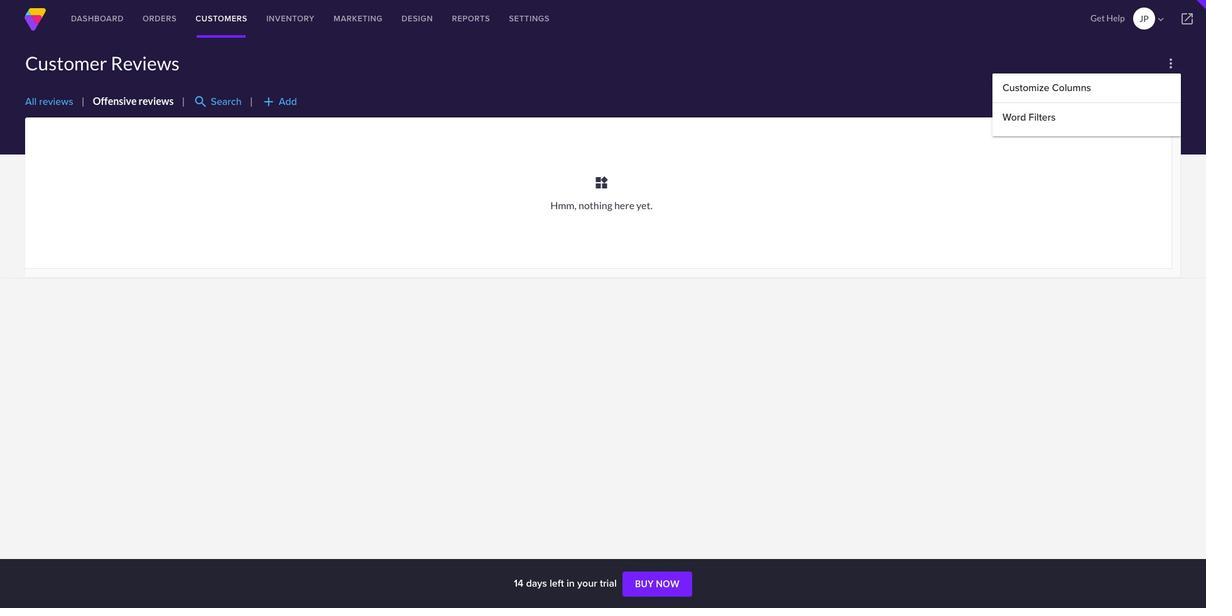 Task type: vqa. For each thing, say whether or not it's contained in the screenshot.
Account
no



Task type: locate. For each thing, give the bounding box(es) containing it.
reviews down reviews
[[139, 95, 174, 107]]

left
[[550, 576, 564, 590]]

0 horizontal spatial reviews
[[39, 94, 73, 109]]

add
[[279, 94, 297, 109]]

search search
[[193, 94, 242, 109]]

| left search
[[182, 95, 185, 107]]

more_vert
[[1163, 56, 1178, 71]]

widgets
[[594, 175, 609, 190]]

| left add
[[250, 95, 253, 107]]

buy now
[[635, 579, 680, 589]]

0 horizontal spatial |
[[81, 95, 85, 107]]

|
[[81, 95, 85, 107], [182, 95, 185, 107], [250, 95, 253, 107]]

marketing
[[334, 13, 383, 24]]

trial
[[600, 576, 617, 590]]

reviews
[[111, 52, 180, 74]]


[[1180, 11, 1195, 26]]

add add
[[261, 94, 297, 109]]


[[1155, 14, 1166, 25]]

all
[[25, 94, 37, 109]]

customers
[[196, 13, 247, 24]]

1 horizontal spatial |
[[182, 95, 185, 107]]

more_vert button
[[1161, 53, 1181, 73]]

customize
[[1003, 80, 1050, 95]]

2 horizontal spatial |
[[250, 95, 253, 107]]

dashboard link
[[62, 0, 133, 38]]

customer reviews
[[25, 52, 180, 74]]

| left offensive at the top left of page
[[81, 95, 85, 107]]

yet.
[[636, 199, 653, 211]]

reviews right all
[[39, 94, 73, 109]]

1 horizontal spatial reviews
[[139, 95, 174, 107]]

word filters link
[[1003, 110, 1056, 124]]

3 | from the left
[[250, 95, 253, 107]]

in
[[567, 576, 575, 590]]

14
[[514, 576, 523, 590]]

add
[[261, 94, 276, 109]]

all reviews
[[25, 94, 73, 109]]

reviews
[[39, 94, 73, 109], [139, 95, 174, 107]]

nothing
[[579, 199, 612, 211]]

customize columns
[[1003, 80, 1091, 95]]



Task type: describe. For each thing, give the bounding box(es) containing it.
here
[[614, 199, 634, 211]]

columns
[[1052, 80, 1091, 95]]

 link
[[1168, 0, 1206, 38]]

days
[[526, 576, 547, 590]]

orders
[[143, 13, 177, 24]]

help
[[1107, 13, 1125, 23]]

1 | from the left
[[81, 95, 85, 107]]

get
[[1091, 13, 1105, 23]]

your
[[577, 576, 597, 590]]

2 | from the left
[[182, 95, 185, 107]]

customer
[[25, 52, 107, 74]]

settings
[[509, 13, 550, 24]]

reviews for all reviews
[[39, 94, 73, 109]]

dashboard
[[71, 13, 124, 24]]

hmm,
[[550, 199, 577, 211]]

offensive reviews
[[93, 95, 174, 107]]

offensive reviews link
[[93, 95, 174, 107]]

word filters
[[1003, 110, 1056, 124]]

now
[[656, 579, 680, 589]]

filters
[[1029, 110, 1056, 124]]

hmm, nothing here yet.
[[550, 199, 653, 211]]

word
[[1003, 110, 1026, 124]]

customize columns link
[[1003, 80, 1091, 95]]

get help
[[1091, 13, 1125, 23]]

jp
[[1139, 13, 1149, 24]]

search
[[211, 94, 242, 109]]

buy now link
[[622, 572, 692, 597]]

inventory
[[266, 13, 315, 24]]

14 days left in your trial
[[514, 576, 619, 590]]

reports
[[452, 13, 490, 24]]

offensive
[[93, 95, 137, 107]]

buy
[[635, 579, 654, 589]]

reviews for offensive reviews
[[139, 95, 174, 107]]

design
[[402, 13, 433, 24]]

search
[[193, 94, 208, 109]]

all reviews link
[[25, 94, 73, 109]]



